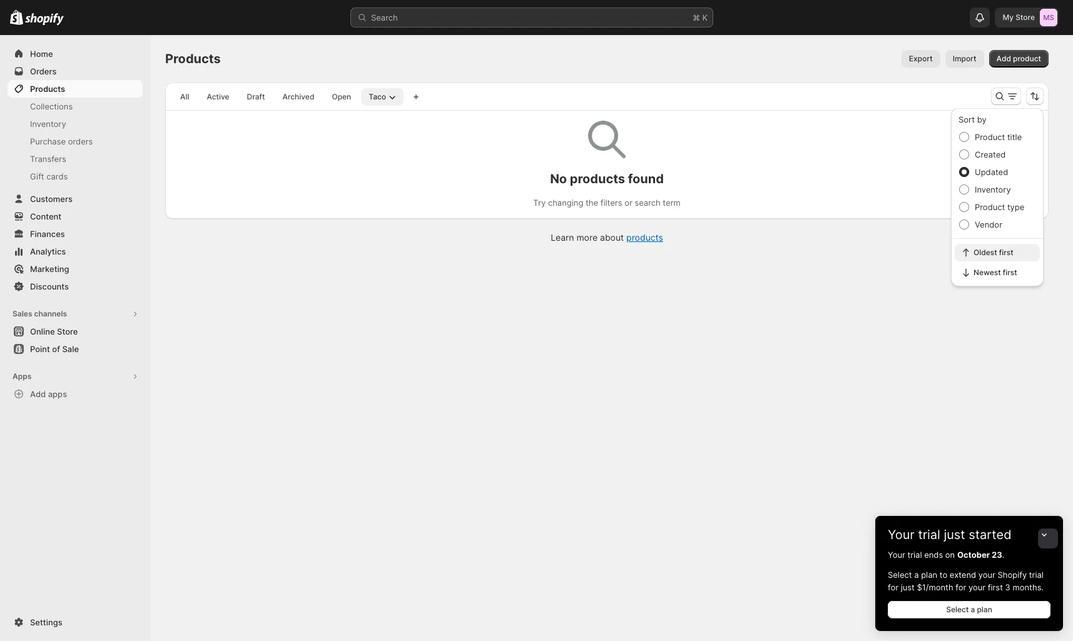Task type: locate. For each thing, give the bounding box(es) containing it.
your trial just started button
[[875, 516, 1063, 542]]

0 vertical spatial add
[[996, 54, 1011, 63]]

1 horizontal spatial store
[[1016, 13, 1035, 22]]

add inside button
[[30, 389, 46, 399]]

export button
[[901, 50, 940, 68]]

store for online store
[[57, 327, 78, 337]]

0 vertical spatial your
[[888, 527, 915, 542]]

months.
[[1013, 583, 1044, 593]]

open link
[[324, 88, 359, 106]]

archived link
[[275, 88, 322, 106]]

0 vertical spatial your
[[978, 570, 995, 580]]

oldest first button
[[955, 244, 1040, 262]]

1 horizontal spatial products
[[626, 232, 663, 243]]

just
[[944, 527, 965, 542], [901, 583, 915, 593]]

0 vertical spatial store
[[1016, 13, 1035, 22]]

1 horizontal spatial select
[[946, 605, 969, 614]]

the
[[586, 198, 598, 208]]

product up created
[[975, 132, 1005, 142]]

gift cards link
[[8, 168, 143, 185]]

products up all
[[165, 51, 221, 66]]

import button
[[945, 50, 984, 68]]

0 horizontal spatial for
[[888, 583, 899, 593]]

your down the extend at right
[[969, 583, 986, 593]]

1 vertical spatial plan
[[977, 605, 992, 614]]

1 vertical spatial first
[[1003, 268, 1017, 277]]

product for product title
[[975, 132, 1005, 142]]

just inside select a plan to extend your shopify trial for just $1/month for your first 3 months.
[[901, 583, 915, 593]]

1 horizontal spatial products
[[165, 51, 221, 66]]

products right the about
[[626, 232, 663, 243]]

0 horizontal spatial store
[[57, 327, 78, 337]]

analytics link
[[8, 243, 143, 260]]

taco button
[[361, 88, 404, 106]]

1 product from the top
[[975, 132, 1005, 142]]

1 horizontal spatial inventory
[[975, 185, 1011, 195]]

try changing the filters or search term
[[533, 198, 681, 208]]

first right oldest
[[999, 248, 1013, 257]]

add product
[[996, 54, 1041, 63]]

on
[[945, 550, 955, 560]]

0 vertical spatial products
[[570, 171, 625, 186]]

0 vertical spatial a
[[914, 570, 919, 580]]

inventory up purchase
[[30, 119, 66, 129]]

select left to
[[888, 570, 912, 580]]

changing
[[548, 198, 583, 208]]

1 vertical spatial trial
[[908, 550, 922, 560]]

your for your trial just started
[[888, 527, 915, 542]]

1 vertical spatial your
[[888, 550, 905, 560]]

draft
[[247, 92, 265, 101]]

1 vertical spatial store
[[57, 327, 78, 337]]

0 vertical spatial product
[[975, 132, 1005, 142]]

2 your from the top
[[888, 550, 905, 560]]

0 horizontal spatial products
[[570, 171, 625, 186]]

first right newest
[[1003, 268, 1017, 277]]

0 vertical spatial inventory
[[30, 119, 66, 129]]

content link
[[8, 208, 143, 225]]

apps
[[13, 372, 31, 381]]

my
[[1003, 13, 1014, 22]]

product up vendor
[[975, 202, 1005, 212]]

no products found
[[550, 171, 664, 186]]

1 vertical spatial select
[[946, 605, 969, 614]]

my store
[[1003, 13, 1035, 22]]

.
[[1002, 550, 1004, 560]]

your up your trial ends on october 23 .
[[888, 527, 915, 542]]

shopify
[[998, 570, 1027, 580]]

newest
[[974, 268, 1001, 277]]

learn
[[551, 232, 574, 243]]

point of sale link
[[8, 340, 143, 358]]

trial for ends
[[908, 550, 922, 560]]

1 your from the top
[[888, 527, 915, 542]]

select inside select a plan to extend your shopify trial for just $1/month for your first 3 months.
[[888, 570, 912, 580]]

a up the $1/month
[[914, 570, 919, 580]]

0 vertical spatial just
[[944, 527, 965, 542]]

october
[[957, 550, 990, 560]]

select down select a plan to extend your shopify trial for just $1/month for your first 3 months.
[[946, 605, 969, 614]]

of
[[52, 344, 60, 354]]

products up "collections"
[[30, 84, 65, 94]]

your down 23
[[978, 570, 995, 580]]

just up on in the right bottom of the page
[[944, 527, 965, 542]]

first left '3'
[[988, 583, 1003, 593]]

⌘ k
[[693, 13, 708, 23]]

1 horizontal spatial plan
[[977, 605, 992, 614]]

1 vertical spatial product
[[975, 202, 1005, 212]]

1 horizontal spatial just
[[944, 527, 965, 542]]

trial left ends
[[908, 550, 922, 560]]

0 vertical spatial trial
[[918, 527, 940, 542]]

0 horizontal spatial plan
[[921, 570, 937, 580]]

first
[[999, 248, 1013, 257], [1003, 268, 1017, 277], [988, 583, 1003, 593]]

a down select a plan to extend your shopify trial for just $1/month for your first 3 months.
[[971, 605, 975, 614]]

add apps button
[[8, 385, 143, 403]]

plan inside select a plan to extend your shopify trial for just $1/month for your first 3 months.
[[921, 570, 937, 580]]

select a plan
[[946, 605, 992, 614]]

1 vertical spatial just
[[901, 583, 915, 593]]

point of sale button
[[0, 340, 150, 358]]

started
[[969, 527, 1011, 542]]

0 horizontal spatial a
[[914, 570, 919, 580]]

store right my
[[1016, 13, 1035, 22]]

0 horizontal spatial add
[[30, 389, 46, 399]]

your
[[978, 570, 995, 580], [969, 583, 986, 593]]

your for your trial ends on october 23 .
[[888, 550, 905, 560]]

just left the $1/month
[[901, 583, 915, 593]]

online store link
[[8, 323, 143, 340]]

apps
[[48, 389, 67, 399]]

your trial just started element
[[875, 549, 1063, 631]]

newest first button
[[955, 264, 1040, 282]]

for down the extend at right
[[956, 583, 966, 593]]

0 horizontal spatial just
[[901, 583, 915, 593]]

trial up months.
[[1029, 570, 1044, 580]]

inventory down 'updated'
[[975, 185, 1011, 195]]

tab list
[[170, 88, 406, 106]]

oldest
[[974, 248, 997, 257]]

plan up the $1/month
[[921, 570, 937, 580]]

taco
[[369, 92, 386, 101]]

sale
[[62, 344, 79, 354]]

for left the $1/month
[[888, 583, 899, 593]]

1 vertical spatial inventory
[[975, 185, 1011, 195]]

apps button
[[8, 368, 143, 385]]

add left apps
[[30, 389, 46, 399]]

1 vertical spatial a
[[971, 605, 975, 614]]

add
[[996, 54, 1011, 63], [30, 389, 46, 399]]

open
[[332, 92, 351, 101]]

store up sale
[[57, 327, 78, 337]]

2 for from the left
[[956, 583, 966, 593]]

products up the
[[570, 171, 625, 186]]

products
[[570, 171, 625, 186], [626, 232, 663, 243]]

0 vertical spatial select
[[888, 570, 912, 580]]

0 horizontal spatial products
[[30, 84, 65, 94]]

sort by
[[959, 115, 987, 125]]

gift cards
[[30, 171, 68, 181]]

1 vertical spatial add
[[30, 389, 46, 399]]

plan for select a plan to extend your shopify trial for just $1/month for your first 3 months.
[[921, 570, 937, 580]]

2 vertical spatial trial
[[1029, 570, 1044, 580]]

by
[[977, 115, 987, 125]]

a inside select a plan to extend your shopify trial for just $1/month for your first 3 months.
[[914, 570, 919, 580]]

term
[[663, 198, 681, 208]]

products
[[165, 51, 221, 66], [30, 84, 65, 94]]

select
[[888, 570, 912, 580], [946, 605, 969, 614]]

select for select a plan to extend your shopify trial for just $1/month for your first 3 months.
[[888, 570, 912, 580]]

store inside online store link
[[57, 327, 78, 337]]

1 horizontal spatial a
[[971, 605, 975, 614]]

trial up ends
[[918, 527, 940, 542]]

0 vertical spatial plan
[[921, 570, 937, 580]]

0 horizontal spatial select
[[888, 570, 912, 580]]

inventory
[[30, 119, 66, 129], [975, 185, 1011, 195]]

about
[[600, 232, 624, 243]]

plan down select a plan to extend your shopify trial for just $1/month for your first 3 months.
[[977, 605, 992, 614]]

0 vertical spatial first
[[999, 248, 1013, 257]]

your left ends
[[888, 550, 905, 560]]

1 horizontal spatial add
[[996, 54, 1011, 63]]

finances link
[[8, 225, 143, 243]]

trial inside dropdown button
[[918, 527, 940, 542]]

online store
[[30, 327, 78, 337]]

0 horizontal spatial inventory
[[30, 119, 66, 129]]

marketing link
[[8, 260, 143, 278]]

product
[[975, 132, 1005, 142], [975, 202, 1005, 212]]

product
[[1013, 54, 1041, 63]]

home
[[30, 49, 53, 59]]

ends
[[924, 550, 943, 560]]

1 horizontal spatial for
[[956, 583, 966, 593]]

first for oldest first
[[999, 248, 1013, 257]]

your inside dropdown button
[[888, 527, 915, 542]]

tab list containing all
[[170, 88, 406, 106]]

add left product
[[996, 54, 1011, 63]]

2 product from the top
[[975, 202, 1005, 212]]

select a plan to extend your shopify trial for just $1/month for your first 3 months.
[[888, 570, 1044, 593]]

search
[[371, 13, 398, 23]]

plan
[[921, 570, 937, 580], [977, 605, 992, 614]]

$1/month
[[917, 583, 953, 593]]

gift
[[30, 171, 44, 181]]

discounts link
[[8, 278, 143, 295]]

2 vertical spatial first
[[988, 583, 1003, 593]]

⌘
[[693, 13, 700, 23]]

newest first
[[974, 268, 1017, 277]]

point of sale
[[30, 344, 79, 354]]

23
[[992, 550, 1002, 560]]

sales channels button
[[8, 305, 143, 323]]

add product link
[[989, 50, 1049, 68]]

your trial just started
[[888, 527, 1011, 542]]



Task type: vqa. For each thing, say whether or not it's contained in the screenshot.
EXTEND
yes



Task type: describe. For each thing, give the bounding box(es) containing it.
orders link
[[8, 63, 143, 80]]

just inside dropdown button
[[944, 527, 965, 542]]

or
[[625, 198, 632, 208]]

purchase orders link
[[8, 133, 143, 150]]

collections
[[30, 101, 73, 111]]

1 vertical spatial products
[[626, 232, 663, 243]]

plan for select a plan
[[977, 605, 992, 614]]

online
[[30, 327, 55, 337]]

first inside select a plan to extend your shopify trial for just $1/month for your first 3 months.
[[988, 583, 1003, 593]]

learn more about products
[[551, 232, 663, 243]]

shopify image
[[25, 13, 64, 25]]

0 vertical spatial products
[[165, 51, 221, 66]]

customers
[[30, 194, 73, 204]]

finances
[[30, 229, 65, 239]]

product type
[[975, 202, 1025, 212]]

active link
[[199, 88, 237, 106]]

3
[[1005, 583, 1010, 593]]

sort
[[959, 115, 975, 125]]

inventory link
[[8, 115, 143, 133]]

updated
[[975, 167, 1008, 177]]

add apps
[[30, 389, 67, 399]]

export
[[909, 54, 933, 63]]

1 vertical spatial your
[[969, 583, 986, 593]]

found
[[628, 171, 664, 186]]

trial inside select a plan to extend your shopify trial for just $1/month for your first 3 months.
[[1029, 570, 1044, 580]]

1 for from the left
[[888, 583, 899, 593]]

orders
[[30, 66, 57, 76]]

search
[[635, 198, 661, 208]]

a for select a plan to extend your shopify trial for just $1/month for your first 3 months.
[[914, 570, 919, 580]]

a for select a plan
[[971, 605, 975, 614]]

type
[[1007, 202, 1025, 212]]

first for newest first
[[1003, 268, 1017, 277]]

home link
[[8, 45, 143, 63]]

orders
[[68, 136, 93, 146]]

sales
[[13, 309, 32, 318]]

customers link
[[8, 190, 143, 208]]

collections link
[[8, 98, 143, 115]]

created
[[975, 150, 1006, 160]]

draft link
[[239, 88, 272, 106]]

content
[[30, 211, 61, 222]]

shopify image
[[10, 10, 23, 25]]

settings
[[30, 618, 62, 628]]

import
[[953, 54, 976, 63]]

k
[[702, 13, 708, 23]]

select for select a plan
[[946, 605, 969, 614]]

no
[[550, 171, 567, 186]]

add for add apps
[[30, 389, 46, 399]]

select a plan link
[[888, 601, 1051, 619]]

add for add product
[[996, 54, 1011, 63]]

1 vertical spatial products
[[30, 84, 65, 94]]

trial for just
[[918, 527, 940, 542]]

vendor
[[975, 220, 1002, 230]]

purchase orders
[[30, 136, 93, 146]]

all
[[180, 92, 189, 101]]

channels
[[34, 309, 67, 318]]

transfers
[[30, 154, 66, 164]]

extend
[[950, 570, 976, 580]]

discounts
[[30, 282, 69, 292]]

product title
[[975, 132, 1022, 142]]

sales channels
[[13, 309, 67, 318]]

transfers link
[[8, 150, 143, 168]]

purchase
[[30, 136, 66, 146]]

marketing
[[30, 264, 69, 274]]

products link
[[626, 232, 663, 243]]

cards
[[46, 171, 68, 181]]

store for my store
[[1016, 13, 1035, 22]]

oldest first
[[974, 248, 1013, 257]]

my store image
[[1040, 9, 1057, 26]]

settings link
[[8, 614, 143, 631]]

empty search results image
[[588, 121, 626, 158]]

title
[[1007, 132, 1022, 142]]

try
[[533, 198, 546, 208]]

more
[[577, 232, 598, 243]]

active
[[207, 92, 229, 101]]

point
[[30, 344, 50, 354]]

archived
[[283, 92, 314, 101]]

product for product type
[[975, 202, 1005, 212]]

analytics
[[30, 247, 66, 257]]

to
[[940, 570, 947, 580]]



